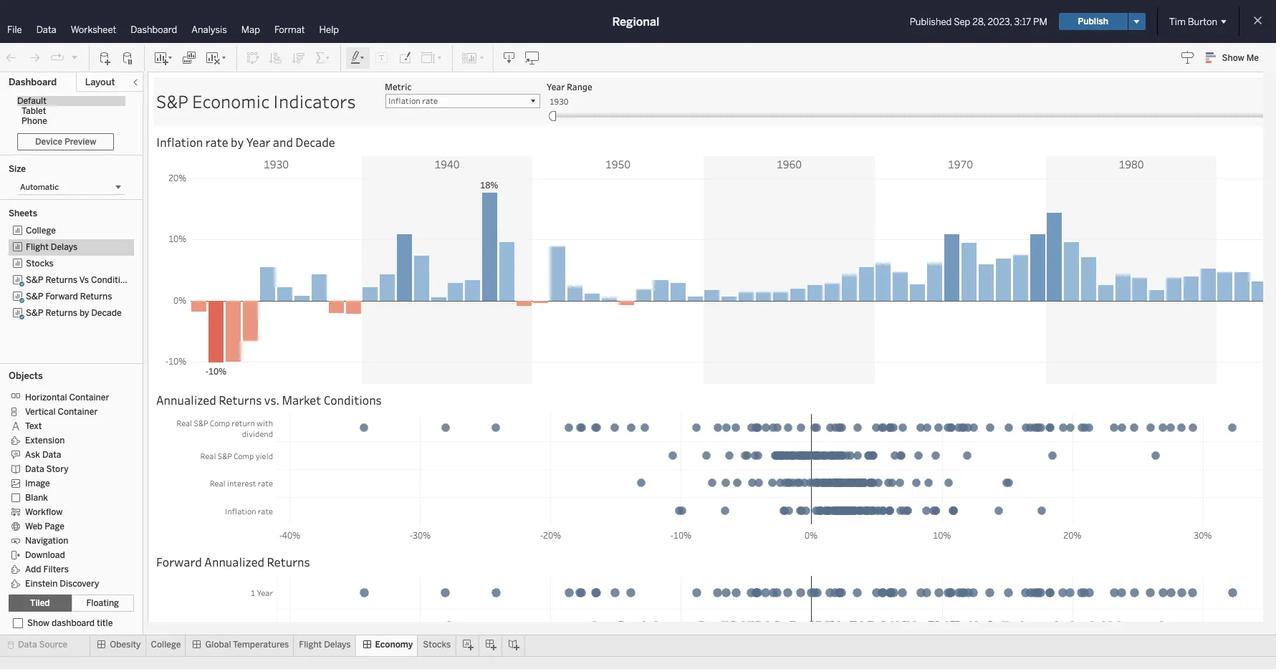 Task type: locate. For each thing, give the bounding box(es) containing it.
marks. press enter to open the view data window.. use arrow keys to navigate data visualization elements. image
[[191, 171, 1276, 384], [277, 414, 1276, 525], [277, 576, 1276, 669]]

dashboard up new worksheet icon
[[131, 24, 177, 35]]

0 vertical spatial year
[[547, 81, 565, 92]]

0 vertical spatial decade
[[296, 134, 335, 149]]

1 horizontal spatial college
[[151, 640, 181, 650]]

1 vertical spatial show
[[27, 618, 50, 628]]

1980, Decade. Press Space to toggle selection. Press Escape to go back to the left margin. Use arrow keys to navigate headers text field
[[1046, 156, 1217, 171]]

collapse image
[[131, 78, 140, 87]]

year up 1930 at the top left of the page
[[547, 81, 565, 92]]

returns for annualized returns vs. market conditions
[[219, 392, 262, 407]]

horizontal container
[[25, 393, 109, 403]]

format workbook image
[[398, 51, 412, 65]]

conditions right market
[[324, 392, 382, 407]]

show down tiled
[[27, 618, 50, 628]]

returns
[[45, 275, 77, 285], [80, 292, 112, 302], [45, 308, 77, 318], [219, 392, 262, 407], [267, 554, 310, 569]]

container for vertical container
[[58, 407, 98, 417]]

1950, Decade. Press Space to toggle selection. Press Escape to go back to the left margin. Use arrow keys to navigate headers text field
[[532, 156, 704, 171]]

college down sheets
[[26, 226, 56, 236]]

show left the me
[[1222, 53, 1245, 63]]

tiled
[[30, 598, 50, 608]]

delays left economy on the left
[[324, 640, 351, 650]]

forward
[[45, 292, 78, 302], [156, 554, 202, 569]]

college right obesity
[[151, 640, 181, 650]]

s&p up "s&p returns by decade"
[[26, 292, 43, 302]]

1 vertical spatial flight
[[299, 640, 322, 650]]

1 vertical spatial decade
[[91, 308, 122, 318]]

by right rate
[[231, 134, 244, 149]]

stocks up s&p returns vs conditions
[[26, 259, 54, 269]]

page
[[45, 522, 64, 532]]

flight delays up s&p returns vs conditions
[[26, 242, 78, 252]]

year
[[547, 81, 565, 92], [246, 134, 270, 149]]

text
[[25, 421, 42, 431]]

1 horizontal spatial delays
[[324, 640, 351, 650]]

Real S&P Comp yield, Metric. Press Space to toggle selection. Press Escape to go back to the left margin. Use arrow keys to navigate headers text field
[[153, 442, 277, 469]]

replay animation image
[[50, 51, 64, 65]]

published
[[910, 16, 952, 27]]

flight delays
[[26, 242, 78, 252], [299, 640, 351, 650]]

data
[[36, 24, 56, 35], [42, 450, 61, 460], [25, 464, 44, 474], [18, 640, 37, 650]]

publish
[[1078, 16, 1109, 27]]

data up data story
[[42, 450, 61, 460]]

0 vertical spatial delays
[[51, 242, 78, 252]]

s&p down s&p forward returns
[[26, 308, 43, 318]]

sort ascending image
[[269, 51, 283, 65]]

delays up s&p returns vs conditions
[[51, 242, 78, 252]]

workflow option
[[9, 505, 124, 519]]

decade down s&p forward returns
[[91, 308, 122, 318]]

0 vertical spatial show
[[1222, 53, 1245, 63]]

show inside button
[[1222, 53, 1245, 63]]

objects
[[9, 371, 43, 381]]

map
[[241, 24, 260, 35]]

by for year
[[231, 134, 244, 149]]

0 vertical spatial conditions
[[91, 275, 135, 285]]

1 vertical spatial conditions
[[324, 392, 382, 407]]

list box
[[9, 223, 135, 359]]

dashboard up the default
[[9, 77, 57, 87]]

by down s&p forward returns
[[80, 308, 89, 318]]

flight right temperatures
[[299, 640, 322, 650]]

0 horizontal spatial forward
[[45, 292, 78, 302]]

1 horizontal spatial flight delays
[[299, 640, 351, 650]]

1 vertical spatial college
[[151, 640, 181, 650]]

range
[[567, 81, 592, 92]]

delays
[[51, 242, 78, 252], [324, 640, 351, 650]]

1 vertical spatial container
[[58, 407, 98, 417]]

1970, Decade. Press Space to toggle selection. Press Escape to go back to the left margin. Use arrow keys to navigate headers text field
[[875, 156, 1046, 171]]

flight down sheets
[[26, 242, 49, 252]]

delays inside list box
[[51, 242, 78, 252]]

sheets
[[9, 209, 37, 219]]

global
[[205, 640, 231, 650]]

download image
[[502, 51, 517, 65]]

s&p up inflation
[[156, 90, 188, 113]]

annualized up 1 year, metric. press space to toggle selection. press escape to go back to the left margin. use arrow keys to navigate headers text field
[[204, 554, 265, 569]]

annualized up the real s&p comp return with dividend, metric. press space to toggle selection. press escape to go back to the left margin. use arrow keys to navigate headers text field
[[156, 392, 216, 407]]

forward up "s&p returns by decade"
[[45, 292, 78, 302]]

flight
[[26, 242, 49, 252], [299, 640, 322, 650]]

show labels image
[[375, 51, 389, 65]]

college
[[26, 226, 56, 236], [151, 640, 181, 650]]

s&p up s&p forward returns
[[26, 275, 43, 285]]

data story
[[25, 464, 69, 474]]

1940, Decade. Press Space to toggle selection. Press Escape to go back to the left margin. Use arrow keys to navigate headers text field
[[362, 156, 532, 171]]

0 vertical spatial flight
[[26, 242, 49, 252]]

market
[[282, 392, 321, 407]]

stocks right economy on the left
[[423, 640, 451, 650]]

s&p for s&p returns vs conditions
[[26, 275, 43, 285]]

container down horizontal container
[[58, 407, 98, 417]]

horizontal container option
[[9, 390, 124, 404]]

0 vertical spatial flight delays
[[26, 242, 78, 252]]

1 vertical spatial forward
[[156, 554, 202, 569]]

extension option
[[9, 433, 124, 447]]

0 horizontal spatial stocks
[[26, 259, 54, 269]]

0 vertical spatial by
[[231, 134, 244, 149]]

indicators
[[273, 90, 356, 113]]

forward up 1 year, metric. press space to toggle selection. press escape to go back to the left margin. use arrow keys to navigate headers text field
[[156, 554, 202, 569]]

0 vertical spatial annualized
[[156, 392, 216, 407]]

rate
[[205, 134, 228, 149]]

0 horizontal spatial show
[[27, 618, 50, 628]]

0 vertical spatial dashboard
[[131, 24, 177, 35]]

1 vertical spatial marks. press enter to open the view data window.. use arrow keys to navigate data visualization elements. image
[[277, 414, 1276, 525]]

1 vertical spatial dashboard
[[9, 77, 57, 87]]

2 vertical spatial marks. press enter to open the view data window.. use arrow keys to navigate data visualization elements. image
[[277, 576, 1276, 669]]

worksheet
[[71, 24, 116, 35]]

1 horizontal spatial stocks
[[423, 640, 451, 650]]

s&p for s&p forward returns
[[26, 292, 43, 302]]

1930
[[550, 96, 569, 107]]

inflation rate by year and decade
[[156, 134, 335, 149]]

swap rows and columns image
[[246, 51, 260, 65]]

totals image
[[315, 51, 332, 65]]

burton
[[1188, 16, 1218, 27]]

temperatures
[[233, 640, 289, 650]]

image option
[[9, 476, 124, 490]]

returns for s&p returns by decade
[[45, 308, 77, 318]]

automatic
[[20, 183, 59, 192]]

size
[[9, 164, 26, 174]]

0 vertical spatial container
[[69, 393, 109, 403]]

extension
[[25, 436, 65, 446]]

container
[[69, 393, 109, 403], [58, 407, 98, 417]]

flight delays right temperatures
[[299, 640, 351, 650]]

ask
[[25, 450, 40, 460]]

download option
[[9, 548, 124, 562]]

s&p
[[156, 90, 188, 113], [26, 275, 43, 285], [26, 292, 43, 302], [26, 308, 43, 318]]

by
[[231, 134, 244, 149], [80, 308, 89, 318]]

duplicate image
[[182, 51, 196, 65]]

year left the and
[[246, 134, 270, 149]]

vs.
[[264, 392, 280, 407]]

0 horizontal spatial flight delays
[[26, 242, 78, 252]]

0 vertical spatial stocks
[[26, 259, 54, 269]]

horizontal
[[25, 393, 67, 403]]

show/hide cards image
[[462, 51, 484, 65]]

1 vertical spatial flight delays
[[299, 640, 351, 650]]

conditions right vs
[[91, 275, 135, 285]]

togglestate option group
[[9, 595, 134, 612]]

container up vertical container option
[[69, 393, 109, 403]]

device preview button
[[17, 133, 114, 150]]

fit image
[[421, 51, 444, 65]]

data down ask in the left of the page
[[25, 464, 44, 474]]

image
[[25, 479, 50, 489]]

0 vertical spatial college
[[26, 226, 56, 236]]

28,
[[973, 16, 986, 27]]

1 vertical spatial by
[[80, 308, 89, 318]]

0 horizontal spatial flight
[[26, 242, 49, 252]]

default tablet phone
[[17, 96, 47, 126]]

obesity
[[110, 640, 141, 650]]

floating
[[86, 598, 119, 608]]

filters
[[43, 565, 69, 575]]

clear sheet image
[[205, 51, 228, 65]]

data left source
[[18, 640, 37, 650]]

0 horizontal spatial delays
[[51, 242, 78, 252]]

0 horizontal spatial by
[[80, 308, 89, 318]]

web page
[[25, 522, 64, 532]]

show for show me
[[1222, 53, 1245, 63]]

data up replay animation icon
[[36, 24, 56, 35]]

data for data
[[36, 24, 56, 35]]

1990, Decade. Press Space to toggle selection. Press Escape to go back to the left margin. Use arrow keys to navigate headers text field
[[1217, 156, 1276, 171]]

stocks
[[26, 259, 54, 269], [423, 640, 451, 650]]

1 vertical spatial annualized
[[204, 554, 265, 569]]

1 horizontal spatial forward
[[156, 554, 202, 569]]

0 horizontal spatial decade
[[91, 308, 122, 318]]

annualized
[[156, 392, 216, 407], [204, 554, 265, 569]]

einstein discovery option
[[9, 576, 124, 591]]

1 horizontal spatial by
[[231, 134, 244, 149]]

1 vertical spatial delays
[[324, 640, 351, 650]]

redo image
[[27, 51, 42, 65]]

3 Years, Metric. Press Space to toggle selection. Press Escape to go back to the left margin. Use arrow keys to navigate headers text field
[[153, 609, 277, 642]]

1 vertical spatial year
[[246, 134, 270, 149]]

add filters option
[[9, 562, 124, 576]]

decade
[[296, 134, 335, 149], [91, 308, 122, 318]]

file
[[7, 24, 22, 35]]

2023,
[[988, 16, 1012, 27]]

year range
[[547, 81, 592, 92]]

Real S&P Comp return with dividend, Metric. Press Space to toggle selection. Press Escape to go back to the left margin. Use arrow keys to navigate headers text field
[[153, 414, 277, 442]]

0 horizontal spatial year
[[246, 134, 270, 149]]

1 horizontal spatial conditions
[[324, 392, 382, 407]]

1 horizontal spatial show
[[1222, 53, 1245, 63]]

open and edit this workbook in tableau desktop image
[[525, 51, 540, 65]]

navigation option
[[9, 533, 124, 548]]

navigation
[[25, 536, 68, 546]]

default
[[17, 96, 46, 106]]

tim
[[1169, 16, 1186, 27]]

metric
[[385, 81, 412, 92]]

decade right the and
[[296, 134, 335, 149]]

analysis
[[192, 24, 227, 35]]

ask data option
[[9, 447, 124, 462]]

1 horizontal spatial decade
[[296, 134, 335, 149]]

3:17
[[1014, 16, 1031, 27]]

show
[[1222, 53, 1245, 63], [27, 618, 50, 628]]



Task type: vqa. For each thing, say whether or not it's contained in the screenshot.
topmost with
no



Task type: describe. For each thing, give the bounding box(es) containing it.
data for data story
[[25, 464, 44, 474]]

1 vertical spatial stocks
[[423, 640, 451, 650]]

vertical container
[[25, 407, 98, 417]]

and
[[273, 134, 293, 149]]

vs
[[79, 275, 89, 285]]

layout
[[85, 77, 115, 87]]

0 vertical spatial marks. press enter to open the view data window.. use arrow keys to navigate data visualization elements. image
[[191, 171, 1276, 384]]

s&p for s&p returns by decade
[[26, 308, 43, 318]]

ask data
[[25, 450, 61, 460]]

0 horizontal spatial dashboard
[[9, 77, 57, 87]]

data source
[[18, 640, 68, 650]]

1930, Decade. Press Space to toggle selection. Press Escape to go back to the left margin. Use arrow keys to navigate headers text field
[[191, 156, 362, 171]]

1 Year, Metric. Press Space to toggle selection. Press Escape to go back to the left margin. Use arrow keys to navigate headers text field
[[153, 576, 277, 609]]

vertical container option
[[9, 404, 124, 419]]

show for show dashboard title
[[27, 618, 50, 628]]

economic
[[192, 90, 269, 113]]

data for data source
[[18, 640, 37, 650]]

returns for s&p returns vs conditions
[[45, 275, 77, 285]]

einstein discovery
[[25, 579, 99, 589]]

Real interest rate, Metric. Press Space to toggle selection. Press Escape to go back to the left margin. Use arrow keys to navigate headers text field
[[153, 469, 277, 497]]

inflation
[[156, 134, 203, 149]]

show dashboard title
[[27, 618, 113, 628]]

sort descending image
[[292, 51, 306, 65]]

device preview
[[35, 137, 96, 147]]

web
[[25, 522, 43, 532]]

s&p economic indicators
[[156, 90, 356, 113]]

1 horizontal spatial year
[[547, 81, 565, 92]]

new worksheet image
[[153, 51, 173, 65]]

dashboard
[[52, 618, 95, 628]]

workflow
[[25, 507, 63, 517]]

device
[[35, 137, 62, 147]]

global temperatures
[[205, 640, 289, 650]]

help
[[319, 24, 339, 35]]

highlight image
[[350, 51, 366, 65]]

published sep 28, 2023, 3:17 pm
[[910, 16, 1048, 27]]

s&p returns vs conditions
[[26, 275, 135, 285]]

0 horizontal spatial college
[[26, 226, 56, 236]]

data guide image
[[1181, 50, 1195, 64]]

publish button
[[1059, 13, 1128, 30]]

undo image
[[4, 51, 19, 65]]

1 horizontal spatial flight
[[299, 640, 322, 650]]

by for decade
[[80, 308, 89, 318]]

add
[[25, 565, 41, 575]]

new data source image
[[98, 51, 113, 65]]

regional
[[612, 15, 660, 28]]

preview
[[64, 137, 96, 147]]

s&p returns by decade
[[26, 308, 122, 318]]

einstein
[[25, 579, 58, 589]]

source
[[39, 640, 68, 650]]

pm
[[1033, 16, 1048, 27]]

vertical
[[25, 407, 56, 417]]

1960, Decade. Press Space to toggle selection. Press Escape to go back to the left margin. Use arrow keys to navigate headers text field
[[704, 156, 875, 171]]

show me
[[1222, 53, 1259, 63]]

show me button
[[1199, 47, 1272, 69]]

download
[[25, 550, 65, 560]]

add filters
[[25, 565, 69, 575]]

annualized returns vs. market conditions
[[156, 392, 382, 407]]

blank
[[25, 493, 48, 503]]

format
[[274, 24, 305, 35]]

0 vertical spatial forward
[[45, 292, 78, 302]]

text option
[[9, 419, 124, 433]]

0 horizontal spatial conditions
[[91, 275, 135, 285]]

s&p forward returns
[[26, 292, 112, 302]]

Inflation rate, Metric. Press Space to toggle selection. Press Escape to go back to the left margin. Use arrow keys to navigate headers text field
[[153, 497, 277, 525]]

title
[[97, 618, 113, 628]]

me
[[1247, 53, 1259, 63]]

data story option
[[9, 462, 124, 476]]

economy
[[375, 640, 413, 650]]

tablet
[[21, 106, 46, 116]]

replay animation image
[[70, 53, 79, 61]]

story
[[46, 464, 69, 474]]

discovery
[[60, 579, 99, 589]]

sep
[[954, 16, 971, 27]]

blank option
[[9, 490, 124, 505]]

objects list box
[[9, 386, 134, 591]]

pause auto updates image
[[121, 51, 135, 65]]

tim burton
[[1169, 16, 1218, 27]]

1 horizontal spatial dashboard
[[131, 24, 177, 35]]

phone
[[21, 116, 47, 126]]

s&p for s&p economic indicators
[[156, 90, 188, 113]]

forward annualized returns
[[156, 554, 310, 569]]

web page option
[[9, 519, 124, 533]]

container for horizontal container
[[69, 393, 109, 403]]

list box containing college
[[9, 223, 135, 359]]



